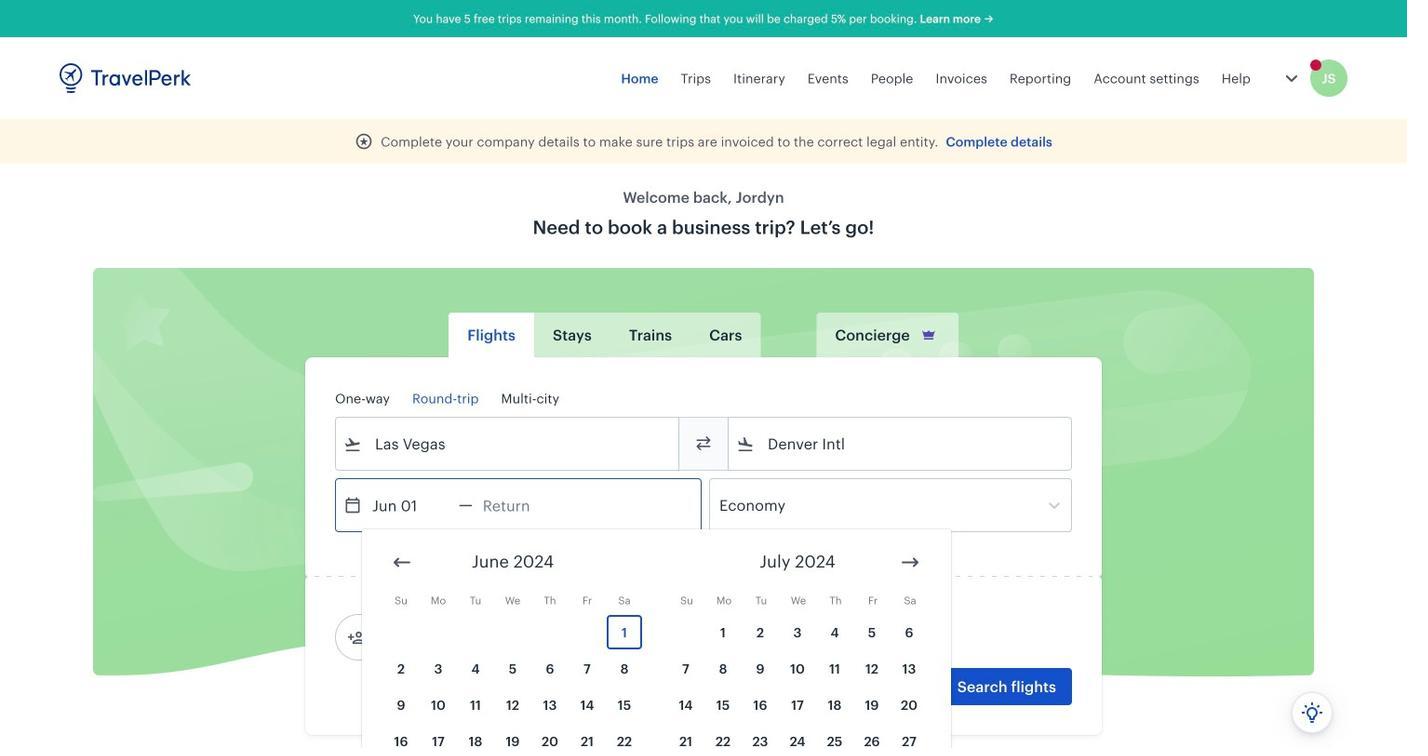 Task type: locate. For each thing, give the bounding box(es) containing it.
move backward to switch to the previous month. image
[[391, 552, 413, 574]]

Return text field
[[473, 480, 570, 532]]

Add first traveler search field
[[366, 623, 560, 653]]

Depart text field
[[362, 480, 459, 532]]



Task type: describe. For each thing, give the bounding box(es) containing it.
move forward to switch to the next month. image
[[899, 552, 922, 574]]

calendar application
[[362, 530, 1408, 749]]

To search field
[[755, 429, 1047, 459]]

From search field
[[362, 429, 655, 459]]



